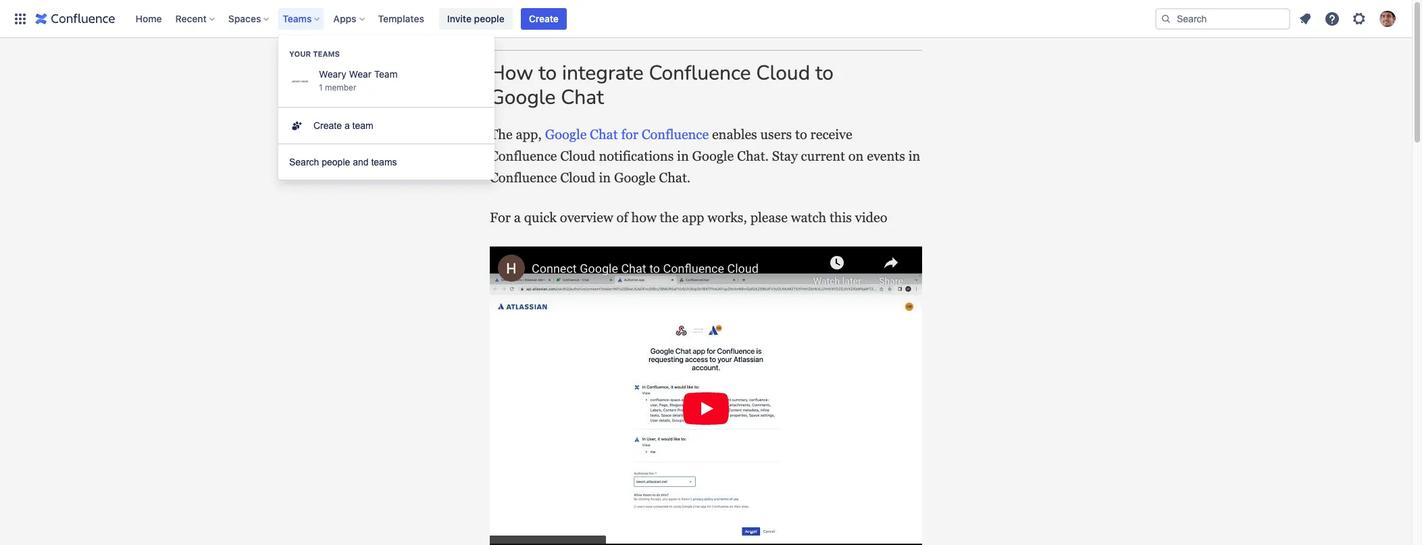 Task type: describe. For each thing, give the bounding box(es) containing it.
teams
[[371, 157, 397, 168]]

invite people
[[447, 13, 505, 24]]

search image
[[1161, 13, 1172, 24]]

create a team
[[314, 120, 374, 131]]

and
[[353, 157, 369, 168]]

weary wear team image
[[289, 70, 311, 92]]

spaces button
[[224, 8, 275, 29]]

member
[[325, 82, 356, 93]]

people for invite
[[474, 13, 505, 24]]

spaces
[[228, 13, 261, 24]]

teams inside 'dropdown button'
[[283, 13, 312, 24]]

search people and teams button
[[278, 149, 495, 176]]

weary
[[319, 68, 347, 80]]

notification icon image
[[1297, 10, 1314, 27]]

appswitcher icon image
[[12, 10, 28, 27]]

your profile and preferences image
[[1380, 10, 1396, 27]]

teams inside group
[[313, 49, 340, 58]]

invite
[[447, 13, 472, 24]]

recent button
[[171, 8, 220, 29]]

help icon image
[[1325, 10, 1341, 27]]

recent
[[175, 13, 207, 24]]

create for create
[[529, 13, 559, 24]]

teams button
[[279, 8, 325, 29]]

your
[[289, 49, 311, 58]]

your teams group
[[278, 35, 495, 103]]

search people and teams
[[289, 157, 397, 168]]

people for search
[[322, 157, 350, 168]]

banner containing home
[[0, 0, 1412, 38]]

a
[[345, 120, 350, 131]]



Task type: locate. For each thing, give the bounding box(es) containing it.
people left the "and" on the top left of page
[[322, 157, 350, 168]]

teams up your
[[283, 13, 312, 24]]

templates link
[[374, 8, 428, 29]]

create inside global element
[[529, 13, 559, 24]]

1
[[319, 82, 323, 93]]

home link
[[131, 8, 166, 29]]

1 vertical spatial teams
[[313, 49, 340, 58]]

teams up weary
[[313, 49, 340, 58]]

people
[[474, 13, 505, 24], [322, 157, 350, 168]]

your teams
[[289, 49, 340, 58]]

0 vertical spatial create
[[529, 13, 559, 24]]

confluence image
[[35, 10, 115, 27], [35, 10, 115, 27]]

Search field
[[1156, 8, 1291, 29]]

weary wear team 1 member
[[319, 68, 398, 93]]

invite people button
[[439, 8, 513, 29]]

team
[[374, 68, 398, 80]]

create
[[529, 13, 559, 24], [314, 120, 342, 131]]

create inside "button"
[[314, 120, 342, 131]]

0 vertical spatial people
[[474, 13, 505, 24]]

people inside global element
[[474, 13, 505, 24]]

1 vertical spatial people
[[322, 157, 350, 168]]

templates
[[378, 13, 424, 24]]

global element
[[8, 0, 1153, 38]]

banner
[[0, 0, 1412, 38]]

0 horizontal spatial teams
[[283, 13, 312, 24]]

create a team button
[[278, 112, 495, 139]]

0 vertical spatial teams
[[283, 13, 312, 24]]

search
[[289, 157, 319, 168]]

apps
[[333, 13, 357, 24]]

create link
[[521, 8, 567, 29]]

1 horizontal spatial create
[[529, 13, 559, 24]]

0 horizontal spatial people
[[322, 157, 350, 168]]

home
[[135, 13, 162, 24]]

settings icon image
[[1352, 10, 1368, 27]]

1 horizontal spatial teams
[[313, 49, 340, 58]]

apps button
[[329, 8, 370, 29]]

wear
[[349, 68, 372, 80]]

teams
[[283, 13, 312, 24], [313, 49, 340, 58]]

team
[[352, 120, 374, 131]]

create for create a team
[[314, 120, 342, 131]]

people right invite
[[474, 13, 505, 24]]

1 vertical spatial create
[[314, 120, 342, 131]]

0 horizontal spatial create
[[314, 120, 342, 131]]

1 horizontal spatial people
[[474, 13, 505, 24]]



Task type: vqa. For each thing, say whether or not it's contained in the screenshot.
time inside the No work has been logged for this issue yet. Logging work lets you track and report on the time spent on issues.
no



